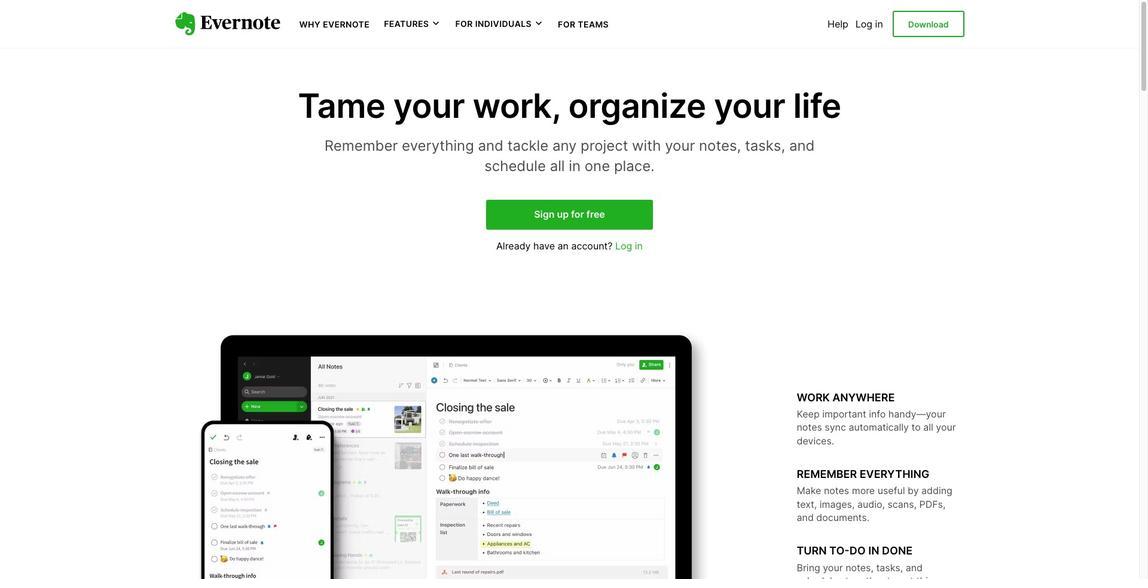 Task type: locate. For each thing, give the bounding box(es) containing it.
log in link
[[856, 18, 884, 30], [616, 240, 643, 252]]

0 vertical spatial everything
[[402, 137, 474, 154]]

work anywhere keep important info handy—your notes sync automatically to all your devices.
[[797, 391, 957, 447]]

with
[[633, 137, 661, 154]]

all inside work anywhere keep important info handy—your notes sync automatically to all your devices.
[[924, 421, 934, 433]]

log in link right account?
[[616, 240, 643, 252]]

in right 'do'
[[869, 545, 880, 557]]

and
[[478, 137, 504, 154], [790, 137, 815, 154], [797, 512, 814, 524], [906, 562, 923, 574]]

your inside work anywhere keep important info handy—your notes sync automatically to all your devices.
[[937, 421, 957, 433]]

to inside 'turn to-do in done bring your notes, tasks, and schedules together to get thing'
[[888, 575, 897, 579]]

log in link right help
[[856, 18, 884, 30]]

1 vertical spatial remember
[[797, 468, 858, 480]]

for inside "button"
[[456, 19, 473, 29]]

remember down tame at the top left
[[325, 137, 398, 154]]

notes, inside remember everything and tackle any project with your notes, tasks, and schedule all in one place.
[[700, 137, 742, 154]]

log right help
[[856, 18, 873, 30]]

remember inside remember everything and tackle any project with your notes, tasks, and schedule all in one place.
[[325, 137, 398, 154]]

0 vertical spatial tasks,
[[746, 137, 786, 154]]

0 vertical spatial to
[[912, 421, 921, 433]]

done
[[883, 545, 913, 557]]

1 horizontal spatial log in link
[[856, 18, 884, 30]]

help
[[828, 18, 849, 30]]

tackle
[[508, 137, 549, 154]]

in inside remember everything and tackle any project with your notes, tasks, and schedule all in one place.
[[569, 157, 581, 175]]

why
[[299, 19, 321, 29]]

1 vertical spatial log
[[616, 240, 633, 252]]

individuals
[[475, 19, 532, 29]]

1 vertical spatial notes
[[824, 485, 850, 497]]

for
[[456, 19, 473, 29], [558, 19, 576, 29]]

tasks, inside remember everything and tackle any project with your notes, tasks, and schedule all in one place.
[[746, 137, 786, 154]]

remember inside remember everything make notes more useful by adding text, images, audio, scans, pdfs, and documents.
[[797, 468, 858, 480]]

1 horizontal spatial all
[[924, 421, 934, 433]]

everything for scans,
[[860, 468, 930, 480]]

and up get
[[906, 562, 923, 574]]

for left individuals
[[456, 19, 473, 29]]

everything inside remember everything and tackle any project with your notes, tasks, and schedule all in one place.
[[402, 137, 474, 154]]

0 vertical spatial remember
[[325, 137, 398, 154]]

0 horizontal spatial log in link
[[616, 240, 643, 252]]

notes inside work anywhere keep important info handy—your notes sync automatically to all your devices.
[[797, 421, 823, 433]]

1 horizontal spatial log
[[856, 18, 873, 30]]

0 horizontal spatial notes,
[[700, 137, 742, 154]]

0 horizontal spatial all
[[550, 157, 565, 175]]

1 horizontal spatial for
[[558, 19, 576, 29]]

tasks,
[[746, 137, 786, 154], [877, 562, 904, 574]]

for for for teams
[[558, 19, 576, 29]]

notes up images,
[[824, 485, 850, 497]]

for
[[571, 208, 585, 220]]

schedule
[[485, 157, 546, 175]]

log right account?
[[616, 240, 633, 252]]

1 vertical spatial tasks,
[[877, 562, 904, 574]]

turn to-do in done bring your notes, tasks, and schedules together to get thing
[[797, 545, 945, 579]]

in
[[876, 18, 884, 30], [569, 157, 581, 175], [635, 240, 643, 252], [869, 545, 880, 557]]

0 vertical spatial log
[[856, 18, 873, 30]]

sign
[[534, 208, 555, 220]]

evernote ui on desktop and mobile image
[[175, 329, 749, 579]]

1 vertical spatial notes,
[[846, 562, 874, 574]]

notes inside remember everything make notes more useful by adding text, images, audio, scans, pdfs, and documents.
[[824, 485, 850, 497]]

download link
[[893, 11, 965, 37]]

1 horizontal spatial notes,
[[846, 562, 874, 574]]

0 horizontal spatial tasks,
[[746, 137, 786, 154]]

get
[[899, 575, 914, 579]]

everything inside remember everything make notes more useful by adding text, images, audio, scans, pdfs, and documents.
[[860, 468, 930, 480]]

for inside 'for teams' link
[[558, 19, 576, 29]]

do
[[850, 545, 866, 557]]

0 horizontal spatial notes
[[797, 421, 823, 433]]

audio,
[[858, 498, 886, 510]]

notes
[[797, 421, 823, 433], [824, 485, 850, 497]]

for individuals
[[456, 19, 532, 29]]

1 horizontal spatial remember
[[797, 468, 858, 480]]

useful
[[878, 485, 906, 497]]

0 horizontal spatial to
[[888, 575, 897, 579]]

sync
[[825, 421, 847, 433]]

in down any
[[569, 157, 581, 175]]

and up schedule
[[478, 137, 504, 154]]

1 horizontal spatial notes
[[824, 485, 850, 497]]

remember
[[325, 137, 398, 154], [797, 468, 858, 480]]

1 horizontal spatial tasks,
[[877, 562, 904, 574]]

0 horizontal spatial remember
[[325, 137, 398, 154]]

everything
[[402, 137, 474, 154], [860, 468, 930, 480]]

keep
[[797, 408, 820, 420]]

0 vertical spatial notes,
[[700, 137, 742, 154]]

0 horizontal spatial for
[[456, 19, 473, 29]]

and inside 'turn to-do in done bring your notes, tasks, and schedules together to get thing'
[[906, 562, 923, 574]]

and inside remember everything make notes more useful by adding text, images, audio, scans, pdfs, and documents.
[[797, 512, 814, 524]]

all inside remember everything and tackle any project with your notes, tasks, and schedule all in one place.
[[550, 157, 565, 175]]

and down "text,"
[[797, 512, 814, 524]]

1 vertical spatial to
[[888, 575, 897, 579]]

one
[[585, 157, 610, 175]]

0 vertical spatial notes
[[797, 421, 823, 433]]

any
[[553, 137, 577, 154]]

remember up make on the bottom right of page
[[797, 468, 858, 480]]

tame your work, organize your life
[[298, 86, 842, 126]]

0 vertical spatial all
[[550, 157, 565, 175]]

to down handy—your at the bottom right of the page
[[912, 421, 921, 433]]

0 horizontal spatial everything
[[402, 137, 474, 154]]

1 vertical spatial everything
[[860, 468, 930, 480]]

features
[[384, 19, 429, 29]]

1 horizontal spatial everything
[[860, 468, 930, 480]]

tasks, inside 'turn to-do in done bring your notes, tasks, and schedules together to get thing'
[[877, 562, 904, 574]]

handy—your
[[889, 408, 947, 420]]

1 vertical spatial all
[[924, 421, 934, 433]]

1 horizontal spatial to
[[912, 421, 921, 433]]

organize
[[569, 86, 706, 126]]

your
[[394, 86, 465, 126], [714, 86, 786, 126], [666, 137, 695, 154], [937, 421, 957, 433], [824, 562, 843, 574]]

all
[[550, 157, 565, 175], [924, 421, 934, 433]]

free
[[587, 208, 605, 220]]

account?
[[572, 240, 613, 252]]

help link
[[828, 18, 849, 30]]

notes down keep
[[797, 421, 823, 433]]

notes,
[[700, 137, 742, 154], [846, 562, 874, 574]]

all down handy—your at the bottom right of the page
[[924, 421, 934, 433]]

to
[[912, 421, 921, 433], [888, 575, 897, 579]]

log
[[856, 18, 873, 30], [616, 240, 633, 252]]

for left teams
[[558, 19, 576, 29]]

all down any
[[550, 157, 565, 175]]

to left get
[[888, 575, 897, 579]]

to inside work anywhere keep important info handy—your notes sync automatically to all your devices.
[[912, 421, 921, 433]]

download
[[909, 19, 949, 29]]

scans,
[[888, 498, 917, 510]]



Task type: vqa. For each thing, say whether or not it's contained in the screenshot.
top tasks,
yes



Task type: describe. For each thing, give the bounding box(es) containing it.
0 vertical spatial log in link
[[856, 18, 884, 30]]

important
[[823, 408, 867, 420]]

place.
[[614, 157, 655, 175]]

0 horizontal spatial log
[[616, 240, 633, 252]]

evernote
[[323, 19, 370, 29]]

for teams
[[558, 19, 609, 29]]

for individuals button
[[456, 18, 544, 30]]

tame
[[298, 86, 386, 126]]

teams
[[578, 19, 609, 29]]

together
[[846, 575, 885, 579]]

info
[[870, 408, 886, 420]]

automatically
[[849, 421, 909, 433]]

your inside 'turn to-do in done bring your notes, tasks, and schedules together to get thing'
[[824, 562, 843, 574]]

sign up for free
[[534, 208, 605, 220]]

features button
[[384, 18, 441, 30]]

remember everything make notes more useful by adding text, images, audio, scans, pdfs, and documents.
[[797, 468, 953, 524]]

make
[[797, 485, 822, 497]]

work,
[[473, 86, 561, 126]]

remember for remember everything make notes more useful by adding text, images, audio, scans, pdfs, and documents.
[[797, 468, 858, 480]]

and down life
[[790, 137, 815, 154]]

turn
[[797, 545, 827, 557]]

project
[[581, 137, 628, 154]]

remember for remember everything and tackle any project with your notes, tasks, and schedule all in one place.
[[325, 137, 398, 154]]

why evernote link
[[299, 18, 370, 30]]

in right help
[[876, 18, 884, 30]]

an
[[558, 240, 569, 252]]

documents.
[[817, 512, 870, 524]]

pdfs,
[[920, 498, 946, 510]]

for teams link
[[558, 18, 609, 30]]

everything for schedule
[[402, 137, 474, 154]]

have
[[534, 240, 555, 252]]

schedules
[[797, 575, 843, 579]]

log in
[[856, 18, 884, 30]]

why evernote
[[299, 19, 370, 29]]

for for for individuals
[[456, 19, 473, 29]]

evernote logo image
[[175, 12, 280, 36]]

more
[[852, 485, 876, 497]]

adding
[[922, 485, 953, 497]]

remember everything and tackle any project with your notes, tasks, and schedule all in one place.
[[325, 137, 815, 175]]

images,
[[820, 498, 855, 510]]

bring
[[797, 562, 821, 574]]

sign up for free link
[[487, 200, 653, 230]]

devices.
[[797, 435, 835, 447]]

already have an account? log in
[[497, 240, 643, 252]]

work
[[797, 391, 830, 404]]

anywhere
[[833, 391, 895, 404]]

to-
[[830, 545, 850, 557]]

1 vertical spatial log in link
[[616, 240, 643, 252]]

text,
[[797, 498, 818, 510]]

notes, inside 'turn to-do in done bring your notes, tasks, and schedules together to get thing'
[[846, 562, 874, 574]]

in inside 'turn to-do in done bring your notes, tasks, and schedules together to get thing'
[[869, 545, 880, 557]]

life
[[794, 86, 842, 126]]

already
[[497, 240, 531, 252]]

in right account?
[[635, 240, 643, 252]]

up
[[557, 208, 569, 220]]

by
[[908, 485, 919, 497]]

your inside remember everything and tackle any project with your notes, tasks, and schedule all in one place.
[[666, 137, 695, 154]]



